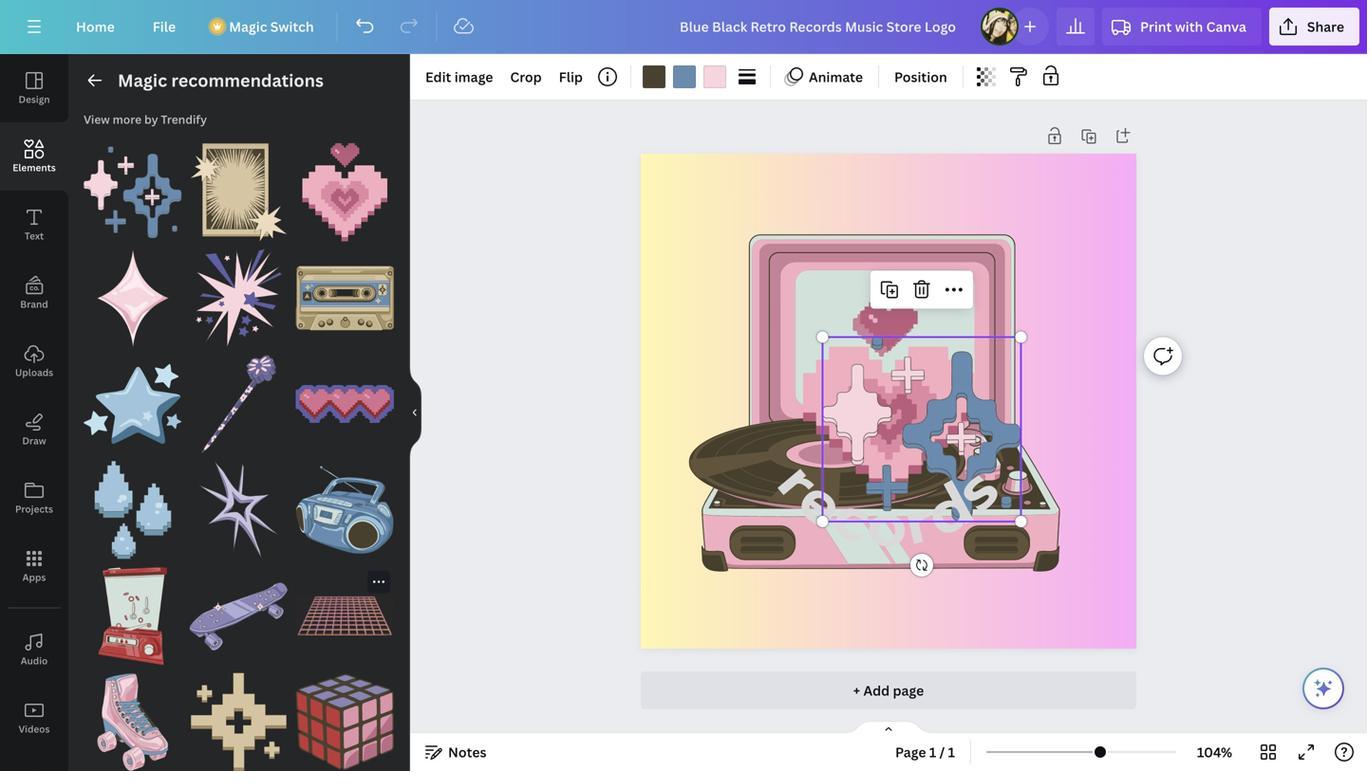 Task type: describe. For each thing, give the bounding box(es) containing it.
elements
[[13, 161, 56, 174]]

retro cartoon stars image
[[84, 355, 182, 454]]

magic recommendations
[[118, 69, 324, 92]]

+ add page button
[[641, 672, 1137, 710]]

crop
[[510, 68, 542, 86]]

recommendations
[[171, 69, 324, 92]]

+ add page
[[853, 682, 924, 700]]

projects
[[15, 503, 53, 516]]

1 1 from the left
[[929, 744, 937, 762]]

#fbd4de image
[[704, 66, 726, 88]]

text
[[25, 230, 44, 243]]

show pages image
[[843, 721, 934, 736]]

o
[[866, 478, 909, 573]]

position button
[[887, 62, 955, 92]]

more
[[113, 112, 142, 127]]

0 horizontal spatial r
[[755, 443, 844, 522]]

audio
[[21, 655, 48, 668]]

1 horizontal spatial r
[[896, 474, 942, 571]]

view
[[84, 112, 110, 127]]

retro cartoon burst card image
[[190, 143, 288, 242]]

page
[[895, 744, 926, 762]]

videos
[[19, 724, 50, 736]]

image
[[455, 68, 493, 86]]

canva
[[1207, 18, 1247, 36]]

magic switch
[[229, 18, 314, 36]]

1 horizontal spatial retro cartoon sparkle image
[[190, 461, 288, 560]]

share
[[1307, 18, 1345, 36]]

add
[[864, 682, 890, 700]]

2 1 from the left
[[948, 744, 955, 762]]

apps button
[[0, 533, 68, 601]]

retro cartoon boombox image
[[296, 461, 394, 560]]

design
[[18, 93, 50, 106]]

videos button
[[0, 685, 68, 753]]

brand
[[20, 298, 48, 311]]

file
[[153, 18, 176, 36]]

flip button
[[551, 62, 591, 92]]

retro cartoon cassette tape image
[[296, 249, 394, 348]]

main menu bar
[[0, 0, 1367, 54]]

104%
[[1197, 744, 1233, 762]]

uploads
[[15, 367, 53, 379]]

trendify
[[161, 112, 207, 127]]

design button
[[0, 54, 68, 122]]

page
[[893, 682, 924, 700]]

projects button
[[0, 464, 68, 533]]

animate button
[[779, 62, 871, 92]]

edit
[[425, 68, 451, 86]]

Design title text field
[[665, 8, 973, 46]]

retro cartoon pixel hearts image for retro cartoon flower pencil image
[[296, 355, 394, 454]]

retro cartoon skateboard image
[[190, 568, 288, 666]]

crop button
[[503, 62, 549, 92]]

print with canva
[[1140, 18, 1247, 36]]



Task type: locate. For each thing, give the bounding box(es) containing it.
c
[[821, 469, 884, 569]]

retro cartoon rubik's cube image
[[296, 674, 394, 772]]

0 vertical spatial retro cartoon sparkle image
[[84, 249, 182, 348]]

edit image button
[[418, 62, 501, 92]]

with
[[1175, 18, 1203, 36]]

home
[[76, 18, 115, 36]]

print
[[1140, 18, 1172, 36]]

magic left switch
[[229, 18, 267, 36]]

1 vertical spatial retro cartoon sparkle image
[[190, 461, 288, 560]]

audio button
[[0, 616, 68, 685]]

magic switch button
[[199, 8, 329, 46]]

magic for magic switch
[[229, 18, 267, 36]]

retro cartoon sparkle image
[[84, 249, 182, 348], [190, 461, 288, 560]]

e
[[779, 454, 864, 552]]

notes button
[[418, 738, 494, 768]]

#4b412e image
[[643, 66, 666, 88], [643, 66, 666, 88]]

retro cartoon pixel hearts image
[[296, 143, 394, 242], [296, 355, 394, 454]]

+
[[853, 682, 860, 700]]

retro cartoon sparkles image
[[84, 143, 182, 242]]

retro cartoon pixel hearts image for retro cartoon burst card image
[[296, 143, 394, 242]]

magic up view more by trendify
[[118, 69, 167, 92]]

retro cartoon stars explosion image
[[190, 249, 288, 348]]

1 horizontal spatial magic
[[229, 18, 267, 36]]

flip
[[559, 68, 583, 86]]

magic inside button
[[229, 18, 267, 36]]

104% button
[[1184, 738, 1246, 768]]

text button
[[0, 191, 68, 259]]

1 vertical spatial retro cartoon pixel hearts image
[[296, 355, 394, 454]]

canva assistant image
[[1312, 678, 1335, 701]]

r
[[755, 443, 844, 522], [896, 474, 942, 571]]

color group
[[639, 62, 730, 92]]

retro cartoon rollerskates image
[[84, 674, 182, 772]]

0 horizontal spatial 1
[[929, 744, 937, 762]]

retro cartoon pixel water droplets image
[[84, 461, 182, 560]]

0 vertical spatial retro cartoon pixel hearts image
[[296, 143, 394, 242]]

print with canva button
[[1102, 8, 1262, 46]]

view more by trendify button
[[84, 111, 207, 128]]

0 horizontal spatial magic
[[118, 69, 167, 92]]

page 1 / 1
[[895, 744, 955, 762]]

side panel tab list
[[0, 54, 68, 772]]

share button
[[1269, 8, 1360, 46]]

0 vertical spatial magic
[[229, 18, 267, 36]]

2 retro cartoon pixel hearts image from the top
[[296, 355, 394, 454]]

apps
[[22, 572, 46, 584]]

switch
[[270, 18, 314, 36]]

/
[[940, 744, 945, 762]]

view more by trendify
[[84, 112, 207, 127]]

1 vertical spatial magic
[[118, 69, 167, 92]]

1
[[929, 744, 937, 762], [948, 744, 955, 762]]

notes
[[448, 744, 487, 762]]

magic for magic recommendations
[[118, 69, 167, 92]]

brand button
[[0, 259, 68, 328]]

magic
[[229, 18, 267, 36], [118, 69, 167, 92]]

draw button
[[0, 396, 68, 464]]

1 horizontal spatial 1
[[948, 744, 955, 762]]

hide image
[[409, 367, 422, 459]]

home link
[[61, 8, 130, 46]]

#fbd4de image
[[704, 66, 726, 88]]

retro cartoon pixel sparkles image
[[190, 674, 288, 772]]

#628cb1 image
[[673, 66, 696, 88], [673, 66, 696, 88]]

elements button
[[0, 122, 68, 191]]

s
[[933, 446, 1021, 534]]

d
[[908, 460, 989, 562]]

group
[[84, 132, 182, 242], [190, 132, 288, 242], [296, 143, 394, 242], [84, 238, 182, 348], [190, 238, 288, 348], [296, 249, 394, 348], [84, 344, 182, 454], [190, 344, 288, 454], [296, 355, 394, 454], [84, 461, 182, 560], [190, 461, 288, 560], [296, 461, 394, 560], [84, 556, 182, 666], [190, 556, 288, 666], [296, 568, 394, 666], [84, 662, 182, 772], [296, 662, 394, 772], [190, 674, 288, 772]]

1 retro cartoon pixel hearts image from the top
[[296, 143, 394, 242]]

uploads button
[[0, 328, 68, 396]]

edit image
[[425, 68, 493, 86]]

1 left /
[[929, 744, 937, 762]]

retro cartoon flower pencil image
[[190, 355, 288, 454]]

by
[[144, 112, 158, 127]]

elevated 80's deco grid image
[[296, 568, 394, 666]]

draw
[[22, 435, 46, 448]]

position
[[895, 68, 947, 86]]

retro cartoon water hoop game image
[[84, 568, 182, 666]]

1 right /
[[948, 744, 955, 762]]

0 horizontal spatial retro cartoon sparkle image
[[84, 249, 182, 348]]

file button
[[137, 8, 191, 46]]

animate
[[809, 68, 863, 86]]



Task type: vqa. For each thing, say whether or not it's contained in the screenshot.
left Retro Cartoon Sparkle IMAGE
yes



